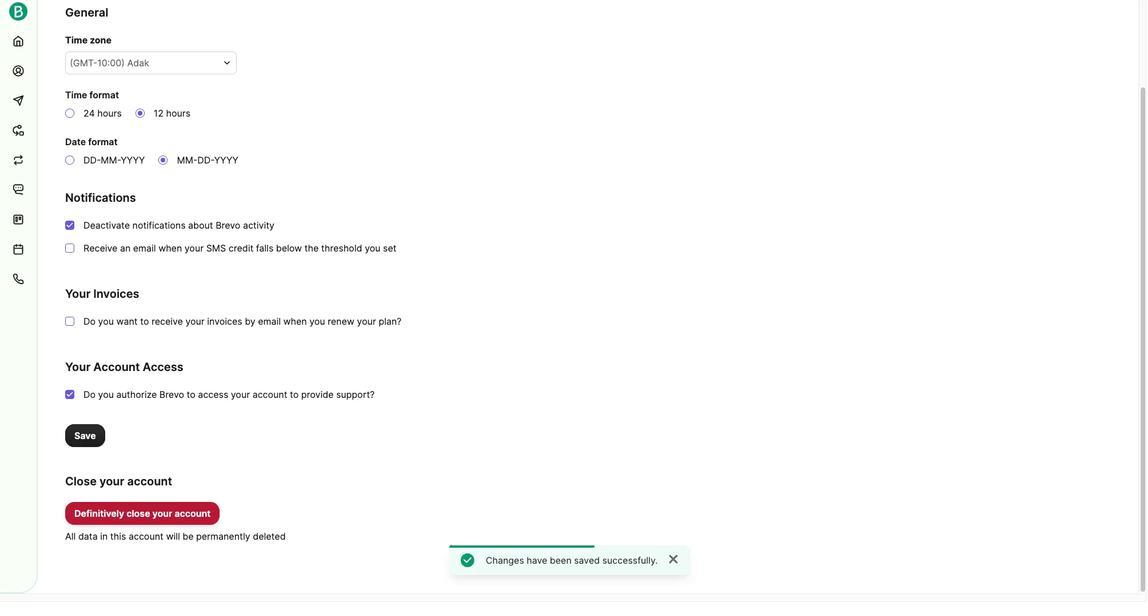 Task type: vqa. For each thing, say whether or not it's contained in the screenshot.
editor
no



Task type: describe. For each thing, give the bounding box(es) containing it.
1 horizontal spatial email
[[258, 316, 281, 327]]

you left the renew
[[309, 316, 325, 327]]

your invoices
[[65, 287, 139, 301]]

access
[[198, 389, 228, 400]]

time for time format
[[65, 89, 87, 101]]

changes
[[486, 555, 524, 566]]

falls
[[256, 242, 274, 254]]

want
[[116, 316, 138, 327]]

close your account
[[65, 475, 172, 488]]

(gmt-10:00)  adak button
[[65, 51, 237, 74]]

1 horizontal spatial when
[[283, 316, 307, 327]]

threshold
[[321, 242, 362, 254]]

successfully.
[[602, 555, 658, 566]]

access
[[143, 360, 183, 374]]

this
[[110, 531, 126, 542]]

activity
[[243, 220, 274, 231]]

changes have been saved successfully.
[[486, 555, 658, 566]]

notifications
[[65, 191, 136, 205]]

none field inside (gmt-10:00)  adak popup button
[[70, 56, 218, 70]]

you left "want"
[[98, 316, 114, 327]]

been
[[550, 555, 571, 566]]

in
[[100, 531, 108, 542]]

deleted
[[253, 531, 286, 542]]

dd-mm-yyyy
[[83, 154, 145, 166]]

date
[[65, 136, 86, 148]]

save
[[74, 430, 96, 441]]

notifications
[[132, 220, 186, 231]]

your for your account access
[[65, 360, 91, 374]]

24 hours
[[83, 108, 122, 119]]

close
[[127, 508, 150, 519]]

format for mm-
[[88, 136, 118, 148]]

below
[[276, 242, 302, 254]]

definitively close your account button
[[65, 502, 220, 525]]

brevo for notifications
[[216, 220, 240, 231]]

receive
[[152, 316, 183, 327]]

0 horizontal spatial email
[[133, 242, 156, 254]]

account
[[93, 360, 140, 374]]

12 hours
[[154, 108, 190, 119]]

close
[[65, 475, 97, 488]]

1 horizontal spatial to
[[187, 389, 195, 400]]

permanently
[[196, 531, 250, 542]]

hours for 12 hours
[[166, 108, 190, 119]]

24
[[83, 108, 95, 119]]

saved
[[574, 555, 600, 566]]

about
[[188, 220, 213, 231]]

plan?
[[379, 316, 402, 327]]

set
[[383, 242, 396, 254]]

2 dd- from the left
[[197, 154, 214, 166]]

sms
[[206, 242, 226, 254]]

provide
[[301, 389, 334, 400]]

definitively
[[74, 508, 124, 519]]

receive
[[83, 242, 117, 254]]

your for your invoices
[[65, 287, 91, 301]]



Task type: locate. For each thing, give the bounding box(es) containing it.
credit
[[229, 242, 254, 254]]

format up dd-mm-yyyy
[[88, 136, 118, 148]]

1 vertical spatial do
[[83, 389, 96, 400]]

mm-dd-yyyy
[[177, 154, 238, 166]]

0 vertical spatial when
[[158, 242, 182, 254]]

0 vertical spatial format
[[90, 89, 119, 101]]

1 time from the top
[[65, 34, 88, 46]]

do for invoices
[[83, 316, 96, 327]]

deactivate notifications about brevo activity
[[83, 220, 274, 231]]

account left "provide"
[[253, 389, 287, 400]]

time format
[[65, 89, 119, 101]]

time
[[65, 34, 88, 46], [65, 89, 87, 101]]

general
[[65, 6, 108, 19]]

deactivate
[[83, 220, 130, 231]]

1 vertical spatial format
[[88, 136, 118, 148]]

date format
[[65, 136, 118, 148]]

your left account
[[65, 360, 91, 374]]

hours right 12
[[166, 108, 190, 119]]

to left access
[[187, 389, 195, 400]]

email right an
[[133, 242, 156, 254]]

0 horizontal spatial mm-
[[101, 154, 121, 166]]

support?
[[336, 389, 375, 400]]

0 vertical spatial email
[[133, 242, 156, 254]]

format for hours
[[90, 89, 119, 101]]

do
[[83, 316, 96, 327], [83, 389, 96, 400]]

all data in this account will be permanently deleted
[[65, 531, 286, 542]]

2 time from the top
[[65, 89, 87, 101]]

adak
[[127, 57, 149, 69]]

2 hours from the left
[[166, 108, 190, 119]]

1 vertical spatial brevo
[[159, 389, 184, 400]]

yyyy
[[121, 154, 145, 166], [214, 154, 238, 166]]

invoices
[[93, 287, 139, 301]]

0 horizontal spatial hours
[[97, 108, 122, 119]]

1 do from the top
[[83, 316, 96, 327]]

0 vertical spatial do
[[83, 316, 96, 327]]

yyyy for dd-
[[214, 154, 238, 166]]

your
[[65, 287, 91, 301], [65, 360, 91, 374]]

2 horizontal spatial to
[[290, 389, 299, 400]]

account down definitively close your account button
[[129, 531, 163, 542]]

hours right "24"
[[97, 108, 122, 119]]

by
[[245, 316, 255, 327]]

to left "provide"
[[290, 389, 299, 400]]

1 mm- from the left
[[101, 154, 121, 166]]

invoices
[[207, 316, 242, 327]]

1 horizontal spatial dd-
[[197, 154, 214, 166]]

be
[[183, 531, 194, 542]]

mm- down 12 hours
[[177, 154, 197, 166]]

2 mm- from the left
[[177, 154, 197, 166]]

email
[[133, 242, 156, 254], [258, 316, 281, 327]]

1 dd- from the left
[[83, 154, 101, 166]]

2 your from the top
[[65, 360, 91, 374]]

mm- down date format
[[101, 154, 121, 166]]

mm-
[[101, 154, 121, 166], [177, 154, 197, 166]]

brevo down the access
[[159, 389, 184, 400]]

2 yyyy from the left
[[214, 154, 238, 166]]

you left set
[[365, 242, 380, 254]]

you down account
[[98, 389, 114, 400]]

0 vertical spatial your
[[65, 287, 91, 301]]

2 do from the top
[[83, 389, 96, 400]]

your left invoices
[[65, 287, 91, 301]]

zone
[[90, 34, 112, 46]]

0 horizontal spatial when
[[158, 242, 182, 254]]

renew
[[328, 316, 354, 327]]

brevo up sms
[[216, 220, 240, 231]]

do you authorize brevo to access your account to provide support?
[[83, 389, 375, 400]]

have
[[526, 555, 547, 566]]

0 horizontal spatial dd-
[[83, 154, 101, 166]]

format up 24 hours
[[90, 89, 119, 101]]

do down account
[[83, 389, 96, 400]]

1 vertical spatial email
[[258, 316, 281, 327]]

hours for 24 hours
[[97, 108, 122, 119]]

time zone
[[65, 34, 112, 46]]

when right by
[[283, 316, 307, 327]]

None field
[[70, 56, 218, 70]]

(gmt-10:00)  adak
[[70, 57, 149, 69]]

1 horizontal spatial yyyy
[[214, 154, 238, 166]]

format
[[90, 89, 119, 101], [88, 136, 118, 148]]

1 your from the top
[[65, 287, 91, 301]]

(gmt-
[[70, 57, 97, 69]]

when down deactivate notifications about brevo activity
[[158, 242, 182, 254]]

account inside button
[[175, 508, 211, 519]]

account
[[253, 389, 287, 400], [127, 475, 172, 488], [175, 508, 211, 519], [129, 531, 163, 542]]

brevo
[[216, 220, 240, 231], [159, 389, 184, 400]]

receive an email when your sms credit falls below the threshold you set
[[83, 242, 396, 254]]

1 horizontal spatial brevo
[[216, 220, 240, 231]]

time up "24"
[[65, 89, 87, 101]]

brevo for your account access
[[159, 389, 184, 400]]

0 vertical spatial brevo
[[216, 220, 240, 231]]

do for account
[[83, 389, 96, 400]]

0 horizontal spatial brevo
[[159, 389, 184, 400]]

data
[[78, 531, 98, 542]]

dd-
[[83, 154, 101, 166], [197, 154, 214, 166]]

12
[[154, 108, 164, 119]]

account up be
[[175, 508, 211, 519]]

1 horizontal spatial mm-
[[177, 154, 197, 166]]

email right by
[[258, 316, 281, 327]]

1 vertical spatial time
[[65, 89, 87, 101]]

1 yyyy from the left
[[121, 154, 145, 166]]

your account access
[[65, 360, 183, 374]]

do down your invoices
[[83, 316, 96, 327]]

your
[[185, 242, 204, 254], [186, 316, 205, 327], [357, 316, 376, 327], [231, 389, 250, 400], [100, 475, 124, 488], [152, 508, 172, 519]]

all
[[65, 531, 76, 542]]

time for time zone
[[65, 34, 88, 46]]

0 horizontal spatial yyyy
[[121, 154, 145, 166]]

save button
[[65, 424, 105, 447]]

an
[[120, 242, 131, 254]]

time up (gmt-
[[65, 34, 88, 46]]

your inside definitively close your account button
[[152, 508, 172, 519]]

hours
[[97, 108, 122, 119], [166, 108, 190, 119]]

definitively close your account
[[74, 508, 211, 519]]

1 vertical spatial your
[[65, 360, 91, 374]]

you
[[365, 242, 380, 254], [98, 316, 114, 327], [309, 316, 325, 327], [98, 389, 114, 400]]

1 vertical spatial when
[[283, 316, 307, 327]]

notification timer progress bar
[[449, 546, 588, 548]]

to
[[140, 316, 149, 327], [187, 389, 195, 400], [290, 389, 299, 400]]

authorize
[[116, 389, 157, 400]]

0 horizontal spatial to
[[140, 316, 149, 327]]

10:00)
[[97, 57, 125, 69]]

to right "want"
[[140, 316, 149, 327]]

the
[[305, 242, 319, 254]]

when
[[158, 242, 182, 254], [283, 316, 307, 327]]

account up definitively close your account button
[[127, 475, 172, 488]]

0 vertical spatial time
[[65, 34, 88, 46]]

do you want to receive your invoices by email when you renew your plan?
[[83, 316, 402, 327]]

will
[[166, 531, 180, 542]]

1 hours from the left
[[97, 108, 122, 119]]

1 horizontal spatial hours
[[166, 108, 190, 119]]

yyyy for mm-
[[121, 154, 145, 166]]



